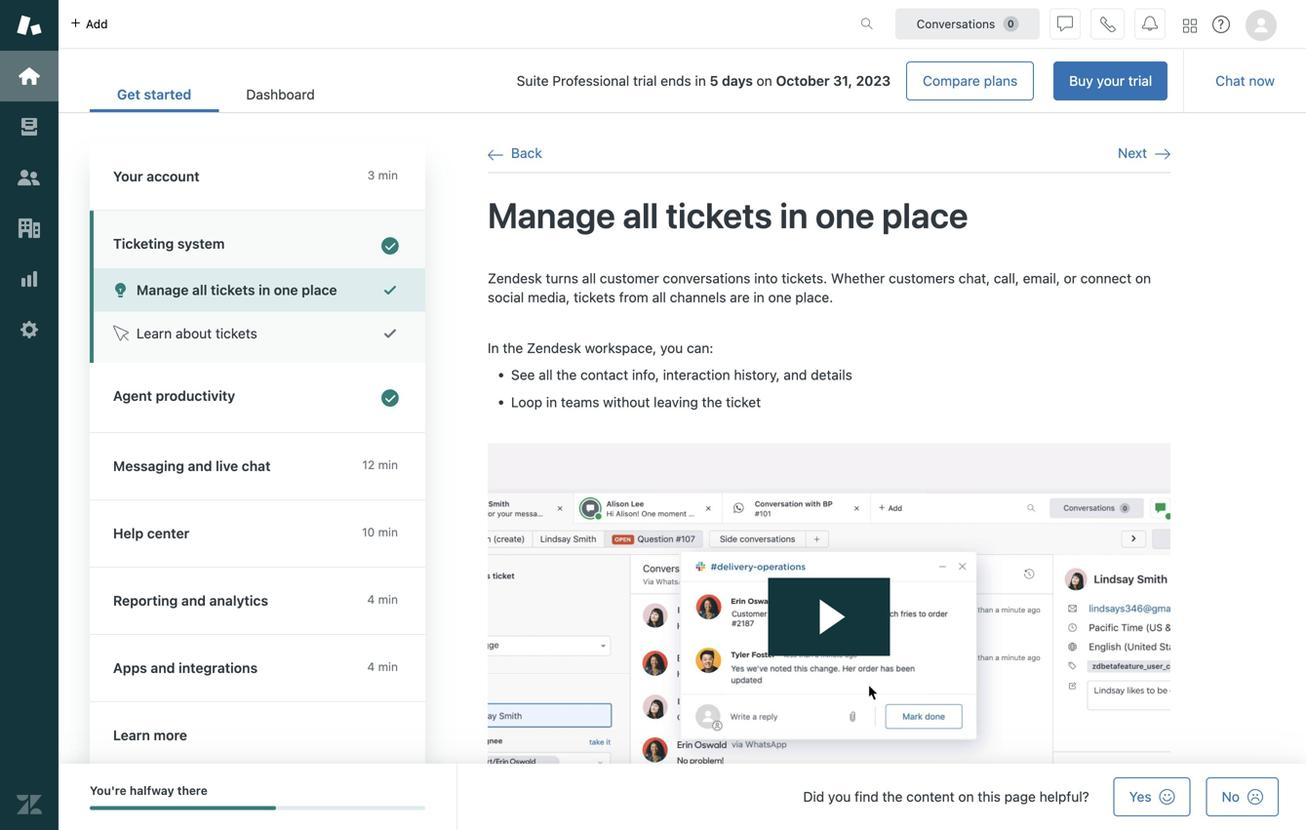 Task type: locate. For each thing, give the bounding box(es) containing it.
and left analytics
[[181, 593, 206, 609]]

learn inside dropdown button
[[113, 727, 150, 743]]

days
[[722, 73, 753, 89]]

trial left ends
[[633, 73, 657, 89]]

1 horizontal spatial place
[[882, 194, 968, 235]]

media,
[[528, 289, 570, 306]]

plans
[[984, 73, 1018, 89]]

and
[[784, 367, 807, 383], [188, 458, 212, 474], [181, 593, 206, 609], [151, 660, 175, 676]]

trial inside "button"
[[1129, 73, 1152, 89]]

into
[[754, 270, 778, 286]]

4 for reporting and analytics
[[367, 593, 375, 606]]

one inside content-title region
[[816, 194, 875, 235]]

content
[[907, 789, 955, 805]]

you
[[660, 340, 683, 356], [828, 789, 851, 805]]

on left this at the bottom
[[958, 789, 974, 805]]

about
[[176, 325, 212, 341]]

10
[[362, 525, 375, 539]]

tab list
[[90, 76, 342, 112]]

see
[[511, 367, 535, 383]]

on inside zendesk turns all customer conversations into tickets. whether customers chat, call, email, or connect on social media, tickets from all channels are in one place.
[[1136, 270, 1151, 286]]

tickets up conversations
[[666, 194, 772, 235]]

0 vertical spatial learn
[[137, 325, 172, 341]]

all inside content-title region
[[623, 194, 659, 235]]

views image
[[17, 114, 42, 140]]

apps
[[113, 660, 147, 676]]

tickets down turns
[[574, 289, 616, 306]]

place up customers at the right of page
[[882, 194, 968, 235]]

on right the days
[[757, 73, 772, 89]]

one up the whether
[[816, 194, 875, 235]]

the
[[503, 340, 523, 356], [556, 367, 577, 383], [702, 394, 722, 410], [882, 789, 903, 805]]

started
[[144, 86, 192, 102]]

suite professional trial ends in 5 days on october 31, 2023
[[517, 73, 891, 89]]

0 vertical spatial manage
[[488, 194, 615, 235]]

1 vertical spatial 4
[[367, 660, 375, 674]]

compare plans
[[923, 73, 1018, 89]]

in up learn about tickets "button"
[[259, 282, 270, 298]]

zendesk inside zendesk turns all customer conversations into tickets. whether customers chat, call, email, or connect on social media, tickets from all channels are in one place.
[[488, 270, 542, 286]]

conversations button
[[896, 8, 1040, 40]]

october
[[776, 73, 830, 89]]

learn for learn about tickets
[[137, 325, 172, 341]]

tickets up learn about tickets "button"
[[211, 282, 255, 298]]

trial right the your
[[1129, 73, 1152, 89]]

1 4 min from the top
[[367, 593, 398, 606]]

see all the contact info, interaction history, and details
[[511, 367, 852, 383]]

and right 'apps'
[[151, 660, 175, 676]]

2 horizontal spatial on
[[1136, 270, 1151, 286]]

manage up turns
[[488, 194, 615, 235]]

zendesk up social
[[488, 270, 542, 286]]

reporting
[[113, 593, 178, 609]]

1 trial from the left
[[1129, 73, 1152, 89]]

1 horizontal spatial trial
[[1129, 73, 1152, 89]]

progress bar image
[[90, 806, 276, 810]]

1 vertical spatial manage all tickets in one place
[[137, 282, 337, 298]]

are
[[730, 289, 750, 306]]

3 min from the top
[[378, 525, 398, 539]]

learn left more
[[113, 727, 150, 743]]

you right the did
[[828, 789, 851, 805]]

one up learn about tickets "button"
[[274, 282, 298, 298]]

customers
[[889, 270, 955, 286]]

place inside content-title region
[[882, 194, 968, 235]]

video thumbnail image
[[488, 443, 1171, 824], [488, 443, 1171, 824]]

4 min
[[367, 593, 398, 606], [367, 660, 398, 674]]

history,
[[734, 367, 780, 383]]

and left live
[[188, 458, 212, 474]]

back
[[511, 145, 542, 161]]

1 horizontal spatial manage all tickets in one place
[[488, 194, 968, 235]]

1 vertical spatial manage
[[137, 282, 189, 298]]

1 vertical spatial you
[[828, 789, 851, 805]]

email,
[[1023, 270, 1060, 286]]

progress-bar progress bar
[[90, 806, 425, 810]]

0 horizontal spatial on
[[757, 73, 772, 89]]

help
[[113, 525, 144, 541]]

zendesk products image
[[1183, 19, 1197, 33]]

learn about tickets button
[[94, 312, 425, 355]]

1 horizontal spatial one
[[768, 289, 792, 306]]

5 min from the top
[[378, 660, 398, 674]]

4 min from the top
[[378, 593, 398, 606]]

2 4 from the top
[[367, 660, 375, 674]]

0 horizontal spatial you
[[660, 340, 683, 356]]

on right connect
[[1136, 270, 1151, 286]]

0 horizontal spatial place
[[302, 282, 337, 298]]

reporting and analytics
[[113, 593, 268, 609]]

manage down ticketing system
[[137, 282, 189, 298]]

footer
[[59, 764, 1306, 830]]

this
[[978, 789, 1001, 805]]

min for reporting and analytics
[[378, 593, 398, 606]]

manage all tickets in one place inside content-title region
[[488, 194, 968, 235]]

0 vertical spatial you
[[660, 340, 683, 356]]

0 vertical spatial on
[[757, 73, 772, 89]]

zendesk up see
[[527, 340, 581, 356]]

2 4 min from the top
[[367, 660, 398, 674]]

0 horizontal spatial trial
[[633, 73, 657, 89]]

one down into
[[768, 289, 792, 306]]

12 min
[[362, 458, 398, 472]]

learn inside "button"
[[137, 325, 172, 341]]

there
[[177, 784, 208, 798]]

can:
[[687, 340, 713, 356]]

and for reporting and analytics
[[181, 593, 206, 609]]

min
[[378, 168, 398, 182], [378, 458, 398, 472], [378, 525, 398, 539], [378, 593, 398, 606], [378, 660, 398, 674]]

place up learn about tickets "button"
[[302, 282, 337, 298]]

learn
[[137, 325, 172, 341], [113, 727, 150, 743]]

in up tickets. on the right of page
[[780, 194, 808, 235]]

1 vertical spatial zendesk
[[527, 340, 581, 356]]

you left can:
[[660, 340, 683, 356]]

in left 5 at the top right of page
[[695, 73, 706, 89]]

0 vertical spatial manage all tickets in one place
[[488, 194, 968, 235]]

reporting image
[[17, 266, 42, 292]]

footer containing did you find the content on this page helpful?
[[59, 764, 1306, 830]]

and for messaging and live chat
[[188, 458, 212, 474]]

analytics
[[209, 593, 268, 609]]

messaging
[[113, 458, 184, 474]]

learn left about
[[137, 325, 172, 341]]

2 min from the top
[[378, 458, 398, 472]]

tickets
[[666, 194, 772, 235], [211, 282, 255, 298], [574, 289, 616, 306], [215, 325, 257, 341]]

page
[[1005, 789, 1036, 805]]

tickets right about
[[215, 325, 257, 341]]

on
[[757, 73, 772, 89], [1136, 270, 1151, 286], [958, 789, 974, 805]]

min for help center
[[378, 525, 398, 539]]

1 horizontal spatial manage
[[488, 194, 615, 235]]

tickets inside zendesk turns all customer conversations into tickets. whether customers chat, call, email, or connect on social media, tickets from all channels are in one place.
[[574, 289, 616, 306]]

0 horizontal spatial manage
[[137, 282, 189, 298]]

place inside button
[[302, 282, 337, 298]]

chat
[[242, 458, 271, 474]]

4
[[367, 593, 375, 606], [367, 660, 375, 674]]

zendesk
[[488, 270, 542, 286], [527, 340, 581, 356]]

0 horizontal spatial one
[[274, 282, 298, 298]]

place
[[882, 194, 968, 235], [302, 282, 337, 298]]

1 vertical spatial 4 min
[[367, 660, 398, 674]]

0 vertical spatial 4 min
[[367, 593, 398, 606]]

all
[[623, 194, 659, 235], [582, 270, 596, 286], [192, 282, 207, 298], [652, 289, 666, 306], [539, 367, 553, 383]]

zendesk support image
[[17, 13, 42, 38]]

tickets.
[[782, 270, 827, 286]]

manage
[[488, 194, 615, 235], [137, 282, 189, 298]]

zendesk image
[[17, 792, 42, 818]]

learn more button
[[90, 702, 421, 769]]

manage all tickets in one place
[[488, 194, 968, 235], [137, 282, 337, 298]]

1 min from the top
[[378, 168, 398, 182]]

get help image
[[1213, 16, 1230, 33]]

2 horizontal spatial one
[[816, 194, 875, 235]]

0 horizontal spatial manage all tickets in one place
[[137, 282, 337, 298]]

1 vertical spatial on
[[1136, 270, 1151, 286]]

1 vertical spatial learn
[[113, 727, 150, 743]]

now
[[1249, 73, 1275, 89]]

tickets inside "button"
[[215, 325, 257, 341]]

the right find
[[882, 789, 903, 805]]

0 vertical spatial place
[[882, 194, 968, 235]]

did
[[803, 789, 825, 805]]

1 4 from the top
[[367, 593, 375, 606]]

one inside zendesk turns all customer conversations into tickets. whether customers chat, call, email, or connect on social media, tickets from all channels are in one place.
[[768, 289, 792, 306]]

min for messaging and live chat
[[378, 458, 398, 472]]

workspace,
[[585, 340, 657, 356]]

in right are
[[754, 289, 765, 306]]

one
[[816, 194, 875, 235], [274, 282, 298, 298], [768, 289, 792, 306]]

all up customer
[[623, 194, 659, 235]]

the up teams
[[556, 367, 577, 383]]

0 vertical spatial 4
[[367, 593, 375, 606]]

all up learn about tickets
[[192, 282, 207, 298]]

min for your account
[[378, 168, 398, 182]]

1 horizontal spatial on
[[958, 789, 974, 805]]

interaction
[[663, 367, 730, 383]]

manage all tickets in one place up learn about tickets "button"
[[137, 282, 337, 298]]

region
[[488, 269, 1171, 824]]

tickets inside content-title region
[[666, 194, 772, 235]]

ticketing
[[113, 236, 174, 252]]

conversations
[[663, 270, 751, 286]]

trial
[[1129, 73, 1152, 89], [633, 73, 657, 89]]

manage all tickets in one place up conversations
[[488, 194, 968, 235]]

halfway
[[130, 784, 174, 798]]

0 vertical spatial zendesk
[[488, 270, 542, 286]]

contact
[[581, 367, 628, 383]]

1 vertical spatial place
[[302, 282, 337, 298]]

October 31, 2023 text field
[[776, 73, 891, 89]]

next
[[1118, 145, 1147, 161]]

connect
[[1081, 270, 1132, 286]]

content-title region
[[488, 192, 1171, 238]]

admin image
[[17, 317, 42, 342]]

compare plans button
[[906, 61, 1034, 100]]

did you find the content on this page helpful?
[[803, 789, 1089, 805]]

4 for apps and integrations
[[367, 660, 375, 674]]

min for apps and integrations
[[378, 660, 398, 674]]

social
[[488, 289, 524, 306]]

section
[[358, 61, 1168, 100]]

1 horizontal spatial you
[[828, 789, 851, 805]]

2 trial from the left
[[633, 73, 657, 89]]

your
[[113, 168, 143, 184]]



Task type: describe. For each thing, give the bounding box(es) containing it.
loop in teams without leaving the ticket
[[511, 394, 761, 410]]

all right turns
[[582, 270, 596, 286]]

learn more
[[113, 727, 187, 743]]

trial for your
[[1129, 73, 1152, 89]]

no
[[1222, 789, 1240, 805]]

in inside button
[[259, 282, 270, 298]]

region containing zendesk turns all customer conversations into tickets. whether customers chat, call, email, or connect on social media, tickets from all channels are in one place.
[[488, 269, 1171, 824]]

compare
[[923, 73, 980, 89]]

add
[[86, 17, 108, 31]]

place.
[[795, 289, 833, 306]]

customer
[[600, 270, 659, 286]]

suite
[[517, 73, 549, 89]]

3
[[367, 168, 375, 182]]

agent
[[113, 388, 152, 404]]

whether
[[831, 270, 885, 286]]

the right in
[[503, 340, 523, 356]]

turns
[[546, 270, 578, 286]]

all inside manage all tickets in one place button
[[192, 282, 207, 298]]

tab list containing get started
[[90, 76, 342, 112]]

agent productivity
[[113, 388, 235, 404]]

4 min for integrations
[[367, 660, 398, 674]]

professional
[[552, 73, 629, 89]]

in
[[488, 340, 499, 356]]

31,
[[833, 73, 853, 89]]

in right loop
[[546, 394, 557, 410]]

dashboard tab
[[219, 76, 342, 112]]

your
[[1097, 73, 1125, 89]]

manage all tickets in one place inside button
[[137, 282, 337, 298]]

trial for professional
[[633, 73, 657, 89]]

get started image
[[17, 63, 42, 89]]

chat,
[[959, 270, 990, 286]]

the left ticket
[[702, 394, 722, 410]]

buy
[[1069, 73, 1093, 89]]

all right see
[[539, 367, 553, 383]]

ticketing system heading
[[90, 211, 425, 268]]

messaging and live chat
[[113, 458, 271, 474]]

get
[[117, 86, 140, 102]]

live
[[216, 458, 238, 474]]

or
[[1064, 270, 1077, 286]]

5
[[710, 73, 719, 89]]

3 min
[[367, 168, 398, 182]]

apps and integrations
[[113, 660, 258, 676]]

buy your trial
[[1069, 73, 1152, 89]]

get started
[[117, 86, 192, 102]]

call,
[[994, 270, 1019, 286]]

ticketing system button
[[90, 211, 421, 268]]

customers image
[[17, 165, 42, 190]]

channels
[[670, 289, 726, 306]]

all right from
[[652, 289, 666, 306]]

yes
[[1129, 789, 1152, 805]]

10 min
[[362, 525, 398, 539]]

loop
[[511, 394, 543, 410]]

leaving
[[654, 394, 698, 410]]

organizations image
[[17, 216, 42, 241]]

button displays agent's chat status as invisible. image
[[1058, 16, 1073, 32]]

agent productivity button
[[90, 363, 421, 432]]

buy your trial button
[[1054, 61, 1168, 100]]

learn about tickets
[[137, 325, 257, 341]]

12
[[362, 458, 375, 472]]

manage all tickets in one place button
[[94, 268, 425, 312]]

helpful?
[[1040, 789, 1089, 805]]

one inside button
[[274, 282, 298, 298]]

4 min for analytics
[[367, 593, 398, 606]]

2 vertical spatial on
[[958, 789, 974, 805]]

manage inside button
[[137, 282, 189, 298]]

notifications image
[[1142, 16, 1158, 32]]

system
[[177, 236, 225, 252]]

find
[[855, 789, 879, 805]]

chat
[[1216, 73, 1245, 89]]

conversations
[[917, 17, 995, 31]]

in inside zendesk turns all customer conversations into tickets. whether customers chat, call, email, or connect on social media, tickets from all channels are in one place.
[[754, 289, 765, 306]]

integrations
[[179, 660, 258, 676]]

learn for learn more
[[113, 727, 150, 743]]

video element
[[488, 443, 1171, 824]]

info,
[[632, 367, 659, 383]]

more
[[154, 727, 187, 743]]

chat now
[[1216, 73, 1275, 89]]

section containing compare plans
[[358, 61, 1168, 100]]

you're
[[90, 784, 127, 798]]

in the zendesk workspace, you can:
[[488, 340, 713, 356]]

and for apps and integrations
[[151, 660, 175, 676]]

zendesk turns all customer conversations into tickets. whether customers chat, call, email, or connect on social media, tickets from all channels are in one place.
[[488, 270, 1151, 306]]

main element
[[0, 0, 59, 830]]

help center
[[113, 525, 190, 541]]

2023
[[856, 73, 891, 89]]

next button
[[1118, 144, 1171, 162]]

account
[[147, 168, 200, 184]]

tickets inside button
[[211, 282, 255, 298]]

no button
[[1206, 778, 1279, 817]]

ticket
[[726, 394, 761, 410]]

manage inside content-title region
[[488, 194, 615, 235]]

your account
[[113, 168, 200, 184]]

center
[[147, 525, 190, 541]]

on inside section
[[757, 73, 772, 89]]

back button
[[488, 144, 542, 162]]

productivity
[[156, 388, 235, 404]]

from
[[619, 289, 649, 306]]

you're halfway there
[[90, 784, 208, 798]]

in inside content-title region
[[780, 194, 808, 235]]

and left details
[[784, 367, 807, 383]]

ends
[[661, 73, 691, 89]]

yes button
[[1114, 778, 1191, 817]]



Task type: vqa. For each thing, say whether or not it's contained in the screenshot.
'min' associated with Reporting and analytics
yes



